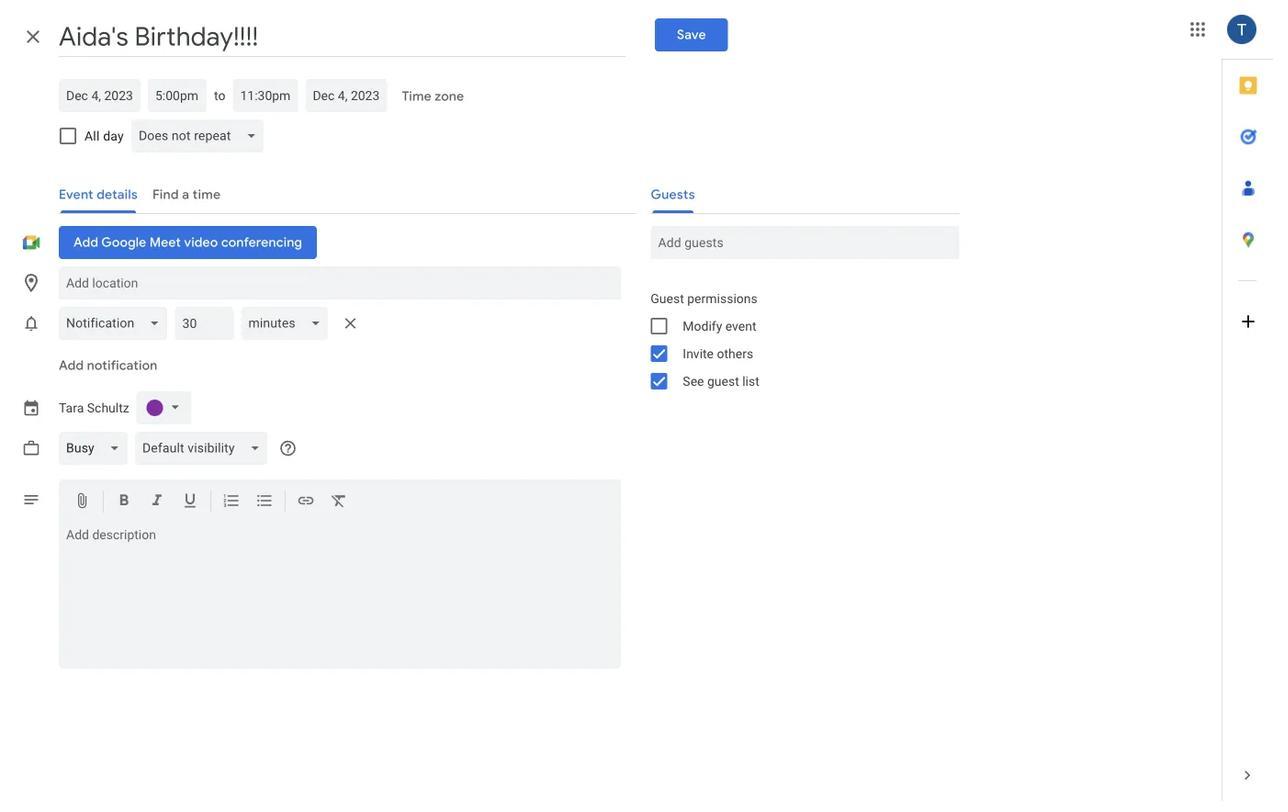 Task type: describe. For each thing, give the bounding box(es) containing it.
invite
[[683, 346, 714, 361]]

insert link image
[[297, 492, 315, 513]]

Description text field
[[59, 528, 622, 665]]

invite others
[[683, 346, 754, 361]]

Start time text field
[[155, 85, 199, 107]]

Location text field
[[66, 267, 614, 300]]

tara schultz
[[59, 400, 129, 416]]

event
[[726, 318, 757, 334]]

time
[[402, 88, 432, 105]]

Start date text field
[[66, 85, 133, 107]]

all
[[85, 128, 100, 143]]

time zone button
[[395, 80, 472, 113]]

remove formatting image
[[330, 492, 348, 513]]

save
[[677, 27, 706, 43]]

to
[[214, 88, 226, 103]]

permissions
[[688, 291, 758, 306]]

30 minutes before element
[[59, 303, 365, 344]]

bold image
[[115, 492, 133, 513]]

add notification
[[59, 357, 157, 374]]

bulleted list image
[[255, 492, 274, 513]]

guest
[[651, 291, 684, 306]]

group containing guest permissions
[[636, 285, 960, 395]]

add
[[59, 357, 84, 374]]

see guest list
[[683, 374, 760, 389]]

Title text field
[[59, 17, 626, 57]]



Task type: locate. For each thing, give the bounding box(es) containing it.
Guests text field
[[658, 226, 952, 259]]

guest
[[708, 374, 740, 389]]

Minutes in advance for notification number field
[[182, 307, 226, 340]]

all day
[[85, 128, 124, 143]]

modify event
[[683, 318, 757, 334]]

list
[[743, 374, 760, 389]]

save button
[[655, 18, 728, 51]]

schultz
[[87, 400, 129, 416]]

None field
[[131, 119, 271, 153], [59, 307, 175, 340], [241, 307, 336, 340], [59, 432, 135, 465], [135, 432, 275, 465], [131, 119, 271, 153], [59, 307, 175, 340], [241, 307, 336, 340], [59, 432, 135, 465], [135, 432, 275, 465]]

day
[[103, 128, 124, 143]]

tara
[[59, 400, 84, 416]]

underline image
[[181, 492, 199, 513]]

modify
[[683, 318, 723, 334]]

numbered list image
[[222, 492, 241, 513]]

notification
[[87, 357, 157, 374]]

End time text field
[[240, 85, 291, 107]]

others
[[717, 346, 754, 361]]

guest permissions
[[651, 291, 758, 306]]

time zone
[[402, 88, 464, 105]]

see
[[683, 374, 704, 389]]

group
[[636, 285, 960, 395]]

formatting options toolbar
[[59, 480, 622, 524]]

italic image
[[148, 492, 166, 513]]

End date text field
[[313, 85, 380, 107]]

tab list
[[1223, 60, 1274, 750]]

zone
[[435, 88, 464, 105]]

add notification button
[[51, 344, 165, 388]]



Task type: vqa. For each thing, say whether or not it's contained in the screenshot.
field
yes



